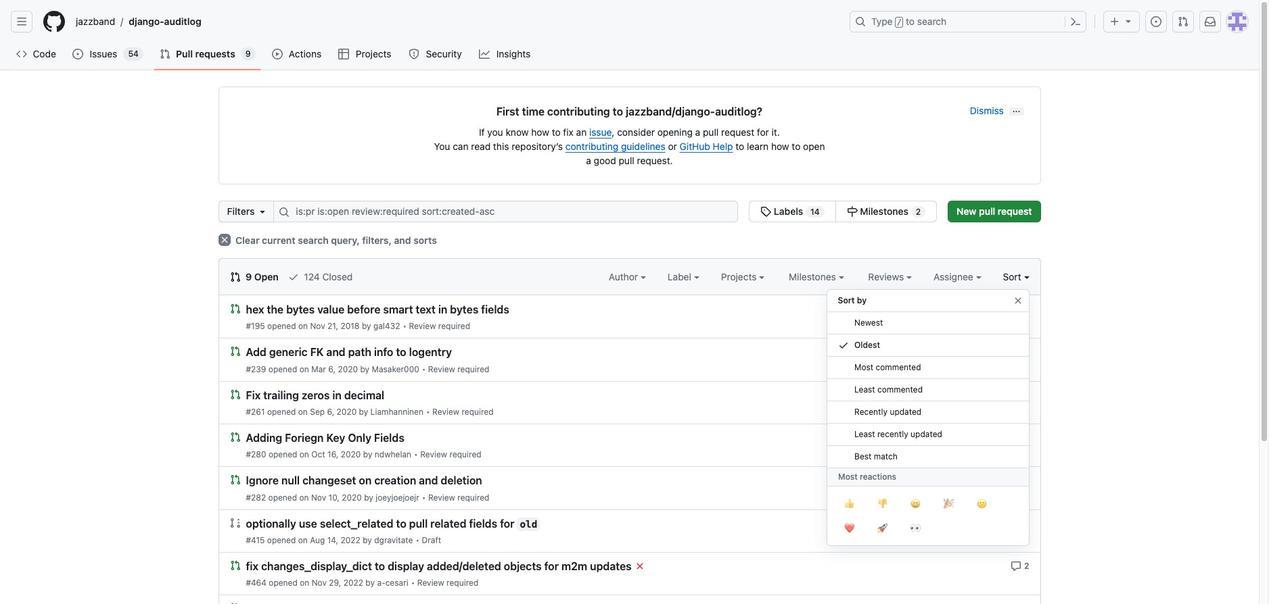 Task type: describe. For each thing, give the bounding box(es) containing it.
👍 link
[[832, 493, 866, 517]]

masaker000 link
[[372, 364, 419, 375]]

before
[[347, 304, 381, 316]]

opened inside fix trailing zeros in decimal #261             opened on sep 6, 2020 by liamhanninen • review required
[[267, 407, 296, 417]]

author button
[[609, 270, 646, 284]]

most commented link
[[827, 357, 1029, 380]]

ndwhelan
[[375, 450, 411, 460]]

0 vertical spatial for
[[757, 127, 769, 138]]

jazzband / django-auditlog
[[76, 16, 201, 27]]

commented for least commented
[[877, 385, 922, 395]]

#464             opened on nov 29, 2022 by a-cesari • review required
[[246, 579, 478, 589]]

👍
[[844, 497, 854, 511]]

insights
[[496, 48, 531, 60]]

related
[[430, 518, 466, 530]]

2022 inside the optionally use select_related to pull related fields for old #415             opened on aug 14, 2022 by dgravitate • draft
[[341, 536, 360, 546]]

sort by menu
[[826, 284, 1029, 557]]

least recently updated
[[854, 430, 942, 440]]

fix changes_display_dict to display added/deleted objects for m2m updates
[[246, 561, 632, 573]]

git pull request image
[[1178, 16, 1189, 27]]

to inside the optionally use select_related to pull related fields for old #415             opened on aug 14, 2022 by dgravitate • draft
[[396, 518, 406, 530]]

dgravitate
[[374, 536, 413, 546]]

1 horizontal spatial fix
[[563, 127, 574, 138]]

1 vertical spatial fix
[[246, 561, 259, 573]]

124 closed
[[302, 271, 353, 283]]

foriegn
[[285, 432, 324, 445]]

adding
[[246, 432, 282, 445]]

adding foriegn key only fields link
[[246, 432, 404, 445]]

review inside ignore null changeset on creation and deletion #282             opened on nov 10, 2020 by joeyjoejoejr • review required
[[428, 493, 455, 503]]

open
[[803, 141, 825, 152]]

🎉
[[943, 497, 954, 511]]

notifications image
[[1205, 16, 1216, 27]]

1 vertical spatial 2022
[[343, 579, 363, 589]]

review inside fix trailing zeros in decimal #261             opened on sep 6, 2020 by liamhanninen • review required
[[432, 407, 459, 417]]

updates
[[590, 561, 632, 573]]

8
[[1024, 304, 1029, 315]]

fix changes_display_dict to display added/deleted objects for m2m updates link
[[246, 561, 632, 573]]

check image
[[838, 340, 849, 351]]

it.
[[772, 127, 780, 138]]

reactions
[[860, 472, 896, 482]]

least for least commented
[[854, 385, 875, 395]]

by inside the adding foriegn key only fields #280             opened on oct 16, 2020 by ndwhelan • review required
[[363, 450, 372, 460]]

old
[[520, 520, 537, 530]]

open pull request element for ignore
[[230, 474, 241, 486]]

commented for most commented
[[875, 363, 921, 373]]

on inside the adding foriegn key only fields #280             opened on oct 16, 2020 by ndwhelan • review required
[[300, 450, 309, 460]]

sort button
[[1003, 270, 1029, 284]]

14
[[810, 207, 820, 217]]

and for creation
[[419, 475, 438, 487]]

review inside "add generic fk and path info to logentry #239             opened on mar 6, 2020 by masaker000 • review required"
[[428, 364, 455, 375]]

git pull request image inside 9 open link
[[230, 272, 241, 283]]

shield image
[[409, 49, 419, 60]]

add
[[246, 347, 266, 359]]

cesari
[[385, 579, 408, 589]]

by inside "add generic fk and path info to logentry #239             opened on mar 6, 2020 by masaker000 • review required"
[[360, 364, 369, 375]]

github
[[680, 141, 710, 152]]

filters
[[227, 206, 255, 217]]

ignore
[[246, 475, 279, 487]]

nov inside ignore null changeset on creation and deletion #282             opened on nov 10, 2020 by joeyjoejoejr • review required
[[311, 493, 326, 503]]

joeyjoejoejr
[[376, 493, 419, 503]]

2 for fix trailing zeros in decimal
[[1024, 390, 1029, 400]]

by inside 'hex the bytes value before smart text in bytes fields #195             opened on nov 21, 2018 by gal432 • review required'
[[362, 322, 371, 332]]

on inside 'hex the bytes value before smart text in bytes fields #195             opened on nov 21, 2018 by gal432 • review required'
[[298, 322, 308, 332]]

most for most reactions
[[838, 472, 857, 482]]

0 vertical spatial updated
[[890, 407, 921, 417]]

generic
[[269, 347, 308, 359]]

you can read this repository's contributing guidelines or github help
[[434, 141, 733, 152]]

or
[[668, 141, 677, 152]]

opened inside the adding foriegn key only fields #280             opened on oct 16, 2020 by ndwhelan • review required
[[269, 450, 297, 460]]

projects button
[[721, 270, 765, 284]]

liamhanninen link
[[370, 407, 423, 417]]

to inside "add generic fk and path info to logentry #239             opened on mar 6, 2020 by masaker000 • review required"
[[396, 347, 406, 359]]

#464
[[246, 579, 267, 589]]

issue link
[[589, 127, 612, 138]]

fix
[[246, 390, 261, 402]]

close menu image
[[1012, 296, 1023, 306]]

the
[[267, 304, 284, 316]]

2 inside milestones 2
[[916, 207, 921, 217]]

/ for jazzband
[[121, 16, 123, 27]]

and inside "add generic fk and path info to logentry #239             opened on mar 6, 2020 by masaker000 • review required"
[[326, 347, 345, 359]]

comment image for text
[[1010, 305, 1021, 315]]

hex the bytes value before smart text in bytes fields #195             opened on nov 21, 2018 by gal432 • review required
[[246, 304, 509, 332]]

1 vertical spatial 1 link
[[882, 389, 900, 401]]

help
[[713, 141, 733, 152]]

9 for 9 open
[[246, 271, 252, 283]]

an
[[576, 127, 587, 138]]

review required link for hex the bytes value before smart text in bytes fields
[[409, 322, 470, 332]]

issue element
[[749, 201, 937, 223]]

open pull request image for fix
[[230, 389, 241, 400]]

issue opened image for 1
[[882, 390, 893, 401]]

1 vertical spatial search
[[298, 235, 329, 246]]

opening
[[657, 127, 693, 138]]

labels 14
[[771, 206, 820, 217]]

open pull request image for add
[[230, 347, 241, 357]]

to left open
[[792, 141, 801, 152]]

changes_display_dict
[[261, 561, 372, 573]]

adding foriegn key only fields #280             opened on oct 16, 2020 by ndwhelan • review required
[[246, 432, 481, 460]]

tag image
[[761, 206, 771, 217]]

🎉 link
[[932, 493, 965, 517]]

a-cesari link
[[377, 579, 408, 589]]

consider
[[617, 127, 655, 138]]

review required link for adding foriegn key only fields
[[420, 450, 481, 460]]

trailing
[[263, 390, 299, 402]]

least commented link
[[827, 380, 1029, 402]]

fk
[[310, 347, 324, 359]]

this
[[493, 141, 509, 152]]

comment image for to
[[1012, 347, 1023, 358]]

for inside the optionally use select_related to pull related fields for old #415             opened on aug 14, 2022 by dgravitate • draft
[[500, 518, 514, 530]]

oct
[[311, 450, 325, 460]]

by inside fix trailing zeros in decimal #261             opened on sep 6, 2020 by liamhanninen • review required
[[359, 407, 368, 417]]

👎 link
[[866, 493, 899, 517]]

❤️ link
[[832, 517, 866, 541]]

pull inside to learn how to open a good pull request.
[[619, 155, 634, 166]]

required inside 'hex the bytes value before smart text in bytes fields #195             opened on nov 21, 2018 by gal432 • review required'
[[438, 322, 470, 332]]

on down null
[[299, 493, 309, 503]]

open
[[254, 271, 279, 283]]

good
[[594, 155, 616, 166]]

display
[[388, 561, 424, 573]]

54
[[128, 49, 139, 59]]

to up repository's
[[552, 127, 561, 138]]

1 horizontal spatial 1 link
[[1012, 346, 1029, 358]]

on inside "add generic fk and path info to logentry #239             opened on mar 6, 2020 by masaker000 • review required"
[[300, 364, 309, 375]]

required inside "add generic fk and path info to logentry #239             opened on mar 6, 2020 by masaker000 • review required"
[[457, 364, 489, 375]]

hex
[[246, 304, 264, 316]]

django-auditlog link
[[123, 11, 207, 32]]

you
[[434, 141, 450, 152]]

to up ,
[[613, 106, 623, 118]]

you
[[487, 127, 503, 138]]

first
[[497, 106, 519, 118]]

#282
[[246, 493, 266, 503]]

2 link for pull
[[1011, 517, 1029, 529]]

0 vertical spatial contributing
[[547, 106, 610, 118]]

security
[[426, 48, 462, 60]]

smart
[[383, 304, 413, 316]]

assignee button
[[934, 270, 981, 284]]

by inside the optionally use select_related to pull related fields for old #415             opened on aug 14, 2022 by dgravitate • draft
[[363, 536, 372, 546]]

pull requests
[[176, 48, 235, 60]]

request inside 'link'
[[998, 206, 1032, 217]]

sort for sort by
[[838, 296, 855, 306]]

pull up github help link at the top right of page
[[703, 127, 719, 138]]

fields inside the optionally use select_related to pull related fields for old #415             opened on aug 14, 2022 by dgravitate • draft
[[469, 518, 497, 530]]

1 horizontal spatial search
[[917, 16, 947, 27]]

on down changes_display_dict
[[300, 579, 309, 589]]

none search field containing filters
[[218, 201, 937, 223]]

reviews
[[868, 271, 907, 283]]

on inside fix trailing zeros in decimal #261             opened on sep 6, 2020 by liamhanninen • review required
[[298, 407, 308, 417]]

newest link
[[827, 313, 1029, 335]]

fix trailing zeros in decimal #261             opened on sep 6, 2020 by liamhanninen • review required
[[246, 390, 494, 417]]

open pull request image for hex
[[230, 304, 241, 315]]

by left a-
[[366, 579, 375, 589]]

guidelines
[[621, 141, 666, 152]]

info
[[374, 347, 393, 359]]

table image
[[339, 49, 349, 60]]

😄
[[910, 497, 920, 511]]

1 horizontal spatial 1
[[1025, 347, 1029, 357]]

if you know how to fix an issue ,           consider opening a pull request for it.
[[479, 127, 780, 138]]

dgravitate link
[[374, 536, 413, 546]]

#415
[[246, 536, 265, 546]]

null
[[281, 475, 300, 487]]

recently updated link
[[827, 402, 1029, 424]]

most commented
[[854, 363, 921, 373]]

29,
[[329, 579, 341, 589]]

time
[[522, 106, 545, 118]]

optionally
[[246, 518, 296, 530]]

3
[[1024, 476, 1029, 486]]



Task type: vqa. For each thing, say whether or not it's contained in the screenshot.
Add CocoaPods link
no



Task type: locate. For each thing, give the bounding box(es) containing it.
6 open pull request element from the top
[[230, 560, 241, 572]]

1 vertical spatial commented
[[877, 385, 922, 395]]

1 bytes from the left
[[286, 304, 315, 316]]

2 bytes from the left
[[450, 304, 479, 316]]

• inside the optionally use select_related to pull related fields for old #415             opened on aug 14, 2022 by dgravitate • draft
[[416, 536, 420, 546]]

bytes right the at the left bottom of the page
[[286, 304, 315, 316]]

author
[[609, 271, 641, 283]]

fix left an
[[563, 127, 574, 138]]

opened inside ignore null changeset on creation and deletion #282             opened on nov 10, 2020 by joeyjoejoejr • review required
[[268, 493, 297, 503]]

milestones button
[[789, 270, 844, 284]]

nov inside 'hex the bytes value before smart text in bytes fields #195             opened on nov 21, 2018 by gal432 • review required'
[[310, 322, 325, 332]]

1 vertical spatial sort
[[838, 296, 855, 306]]

0 horizontal spatial 1 link
[[882, 389, 900, 401]]

opened down optionally
[[267, 536, 296, 546]]

• down logentry
[[422, 364, 426, 375]]

0 vertical spatial 6,
[[328, 364, 336, 375]]

on left sep
[[298, 407, 308, 417]]

request up help at the top of the page
[[721, 127, 754, 138]]

review required link up deletion
[[420, 450, 481, 460]]

2020
[[338, 364, 358, 375], [337, 407, 357, 417], [341, 450, 361, 460], [342, 493, 362, 503]]

124 closed link
[[288, 270, 353, 284]]

pull down "contributing guidelines" link
[[619, 155, 634, 166]]

best match
[[854, 452, 897, 462]]

how inside to learn how to open a good pull request.
[[771, 141, 789, 152]]

contributing up an
[[547, 106, 610, 118]]

current
[[262, 235, 295, 246]]

0 horizontal spatial a
[[586, 155, 591, 166]]

mar
[[311, 364, 326, 375]]

• inside 'hex the bytes value before smart text in bytes fields #195             opened on nov 21, 2018 by gal432 • review required'
[[403, 322, 407, 332]]

1 link
[[1012, 346, 1029, 358], [882, 389, 900, 401]]

2 vertical spatial and
[[419, 475, 438, 487]]

4 open pull request element from the top
[[230, 432, 241, 443]]

2 horizontal spatial for
[[757, 127, 769, 138]]

0 horizontal spatial git pull request image
[[160, 49, 171, 60]]

by down ignore null changeset on creation and deletion link
[[364, 493, 373, 503]]

review inside the adding foriegn key only fields #280             opened on oct 16, 2020 by ndwhelan • review required
[[420, 450, 447, 460]]

projects right label popup button
[[721, 271, 759, 283]]

open pull request image left adding
[[230, 432, 241, 443]]

review required link down fix changes_display_dict to display added/deleted objects for m2m updates
[[417, 579, 478, 589]]

open pull request element for fix
[[230, 389, 241, 400]]

to right help at the top of the page
[[736, 141, 744, 152]]

1 vertical spatial least
[[854, 430, 875, 440]]

milestones up sort by
[[789, 271, 839, 283]]

least up recently
[[854, 385, 875, 395]]

opened inside "add generic fk and path info to logentry #239             opened on mar 6, 2020 by masaker000 • review required"
[[268, 364, 297, 375]]

draft pull request image
[[230, 518, 241, 529]]

and
[[394, 235, 411, 246], [326, 347, 345, 359], [419, 475, 438, 487]]

3 2 link from the top
[[1011, 517, 1029, 529]]

opened
[[267, 322, 296, 332], [268, 364, 297, 375], [267, 407, 296, 417], [269, 450, 297, 460], [268, 493, 297, 503], [267, 536, 296, 546], [269, 579, 298, 589]]

by up newest
[[857, 296, 867, 306]]

review required link down text
[[409, 322, 470, 332]]

• right cesari
[[411, 579, 415, 589]]

0 vertical spatial milestones
[[860, 206, 909, 217]]

2020 down add generic fk and path info to logentry link
[[338, 364, 358, 375]]

0 horizontal spatial /
[[121, 16, 123, 27]]

1 vertical spatial git pull request image
[[230, 272, 241, 283]]

0 horizontal spatial 1
[[896, 390, 900, 400]]

in right zeros
[[332, 390, 342, 402]]

0 horizontal spatial request
[[721, 127, 754, 138]]

sort inside menu
[[838, 296, 855, 306]]

0 horizontal spatial in
[[332, 390, 342, 402]]

1 vertical spatial milestones
[[789, 271, 839, 283]]

new
[[957, 206, 977, 217]]

16,
[[327, 450, 339, 460]]

pull inside the optionally use select_related to pull related fields for old #415             opened on aug 14, 2022 by dgravitate • draft
[[409, 518, 428, 530]]

2020 inside ignore null changeset on creation and deletion #282             opened on nov 10, 2020 by joeyjoejoejr • review required
[[342, 493, 362, 503]]

0 vertical spatial a
[[695, 127, 700, 138]]

review up deletion
[[420, 450, 447, 460]]

add generic fk and path info to logentry link
[[246, 347, 452, 359]]

0 horizontal spatial issue opened image
[[73, 49, 83, 60]]

git pull request image left pull
[[160, 49, 171, 60]]

dismiss
[[970, 105, 1004, 116]]

0 vertical spatial 1 link
[[1012, 346, 1029, 358]]

milestone image
[[847, 206, 858, 217]]

1 vertical spatial updated
[[910, 430, 942, 440]]

1 open pull request image from the top
[[230, 304, 241, 315]]

command palette image
[[1070, 16, 1081, 27]]

1 vertical spatial contributing
[[565, 141, 618, 152]]

fix up #464
[[246, 561, 259, 573]]

• down "smart" at the left bottom of the page
[[403, 322, 407, 332]]

2020 inside the adding foriegn key only fields #280             opened on oct 16, 2020 by ndwhelan • review required
[[341, 450, 361, 460]]

pull right the new
[[979, 206, 995, 217]]

9 left play icon
[[245, 49, 251, 59]]

comment image for deletion
[[1011, 476, 1021, 487]]

• inside "add generic fk and path info to logentry #239             opened on mar 6, 2020 by masaker000 • review required"
[[422, 364, 426, 375]]

on left aug
[[298, 536, 308, 546]]

issue opened image
[[1151, 16, 1162, 27], [73, 49, 83, 60], [882, 390, 893, 401]]

commented
[[875, 363, 921, 373], [877, 385, 922, 395]]

3 open pull request element from the top
[[230, 389, 241, 400]]

on left oct
[[300, 450, 309, 460]]

1 horizontal spatial bytes
[[450, 304, 479, 316]]

1 horizontal spatial issue opened image
[[882, 390, 893, 401]]

0 horizontal spatial search
[[298, 235, 329, 246]]

review down logentry
[[428, 364, 455, 375]]

ignore null changeset on creation and deletion #282             opened on nov 10, 2020 by joeyjoejoejr • review required
[[246, 475, 489, 503]]

1 horizontal spatial how
[[771, 141, 789, 152]]

open pull request image for ignore
[[230, 475, 241, 486]]

list containing jazzband
[[70, 11, 842, 32]]

in inside 'hex the bytes value before smart text in bytes fields #195             opened on nov 21, 2018 by gal432 • review required'
[[438, 304, 447, 316]]

opened inside the optionally use select_related to pull related fields for old #415             opened on aug 14, 2022 by dgravitate • draft
[[267, 536, 296, 546]]

0 vertical spatial projects
[[356, 48, 391, 60]]

milestones inside popup button
[[789, 271, 839, 283]]

9 left open
[[246, 271, 252, 283]]

open pull request element for add
[[230, 346, 241, 357]]

required inside ignore null changeset on creation and deletion #282             opened on nov 10, 2020 by joeyjoejoejr • review required
[[458, 493, 489, 503]]

by down decimal
[[359, 407, 368, 417]]

issue opened image inside 1 link
[[882, 390, 893, 401]]

2022 down select_related
[[341, 536, 360, 546]]

1 up recently updated
[[896, 390, 900, 400]]

check image
[[288, 272, 299, 283]]

0 vertical spatial request
[[721, 127, 754, 138]]

jazzband
[[76, 16, 115, 27]]

security link
[[403, 44, 468, 64]]

0 vertical spatial how
[[531, 127, 549, 138]]

in inside fix trailing zeros in decimal #261             opened on sep 6, 2020 by liamhanninen • review required
[[332, 390, 342, 402]]

for left it. on the top of the page
[[757, 127, 769, 138]]

10,
[[329, 493, 339, 503]]

and left sorts
[[394, 235, 411, 246]]

❤️
[[844, 522, 854, 535]]

sort inside popup button
[[1003, 271, 1021, 283]]

1 2 link from the top
[[1011, 389, 1029, 400]]

2 horizontal spatial issue opened image
[[1151, 16, 1162, 27]]

1 vertical spatial fields
[[469, 518, 497, 530]]

2 link for decimal
[[1011, 389, 1029, 400]]

graph image
[[479, 49, 490, 60]]

•
[[403, 322, 407, 332], [422, 364, 426, 375], [426, 407, 430, 417], [414, 450, 418, 460], [422, 493, 426, 503], [416, 536, 420, 546], [411, 579, 415, 589]]

8 link
[[1010, 303, 1029, 315]]

1 down 8
[[1025, 347, 1029, 357]]

a up github
[[695, 127, 700, 138]]

open pull request element
[[230, 303, 241, 315], [230, 346, 241, 357], [230, 389, 241, 400], [230, 432, 241, 443], [230, 474, 241, 486], [230, 560, 241, 572], [230, 603, 241, 605]]

0 horizontal spatial for
[[500, 518, 514, 530]]

path
[[348, 347, 371, 359]]

to up a-
[[375, 561, 385, 573]]

• right liamhanninen at the left bottom
[[426, 407, 430, 417]]

comment image inside 3 link
[[1011, 476, 1021, 487]]

decimal
[[344, 390, 384, 402]]

how
[[531, 127, 549, 138], [771, 141, 789, 152]]

and left deletion
[[419, 475, 438, 487]]

assignee
[[934, 271, 976, 283]]

and for filters,
[[394, 235, 411, 246]]

open pull request image
[[230, 304, 241, 315], [230, 347, 241, 357], [230, 389, 241, 400], [230, 432, 241, 443], [230, 475, 241, 486], [230, 561, 241, 572]]

0 vertical spatial in
[[438, 304, 447, 316]]

1 horizontal spatial sort
[[1003, 271, 1021, 283]]

1 horizontal spatial /
[[897, 18, 902, 27]]

objects
[[504, 561, 542, 573]]

clear current search query, filters, and sorts
[[233, 235, 437, 246]]

pull up draft
[[409, 518, 428, 530]]

2020 down decimal
[[337, 407, 357, 417]]

on
[[298, 322, 308, 332], [300, 364, 309, 375], [298, 407, 308, 417], [300, 450, 309, 460], [359, 475, 372, 487], [299, 493, 309, 503], [298, 536, 308, 546], [300, 579, 309, 589]]

git pull request image left 9 open
[[230, 272, 241, 283]]

read
[[471, 141, 491, 152]]

• inside fix trailing zeros in decimal #261             opened on sep 6, 2020 by liamhanninen • review required
[[426, 407, 430, 417]]

0 vertical spatial fields
[[481, 304, 509, 316]]

milestones right milestone icon
[[860, 206, 909, 217]]

select_related
[[320, 518, 393, 530]]

review down text
[[409, 322, 436, 332]]

3 link
[[1011, 474, 1029, 487]]

deletion
[[441, 475, 482, 487]]

search right type
[[917, 16, 947, 27]]

0 vertical spatial 1
[[1025, 347, 1029, 357]]

zeros
[[302, 390, 330, 402]]

least up "best"
[[854, 430, 875, 440]]

how up repository's
[[531, 127, 549, 138]]

on left mar
[[300, 364, 309, 375]]

new pull request
[[957, 206, 1032, 217]]

milestones inside the issue element
[[860, 206, 909, 217]]

2 for adding foriegn key only fields
[[1024, 433, 1029, 443]]

opened down adding
[[269, 450, 297, 460]]

1 vertical spatial and
[[326, 347, 345, 359]]

label button
[[668, 270, 699, 284]]

most down "best"
[[838, 472, 857, 482]]

open pull request image for adding
[[230, 432, 241, 443]]

projects link
[[333, 44, 398, 64]]

1 vertical spatial 6,
[[327, 407, 334, 417]]

0 vertical spatial issue opened image
[[1151, 16, 1162, 27]]

1 horizontal spatial a
[[695, 127, 700, 138]]

review required link for ignore null changeset on creation and deletion
[[428, 493, 489, 503]]

code image
[[16, 49, 27, 60]]

• left draft
[[416, 536, 420, 546]]

issue opened image left git pull request image
[[1151, 16, 1162, 27]]

1 horizontal spatial in
[[438, 304, 447, 316]]

open pull request element for adding
[[230, 432, 241, 443]]

1 horizontal spatial git pull request image
[[230, 272, 241, 283]]

1 vertical spatial request
[[998, 206, 1032, 217]]

ignore null changeset on creation and deletion link
[[246, 475, 482, 487]]

review down fix changes_display_dict to display added/deleted objects for m2m updates link
[[417, 579, 444, 589]]

opened down trailing on the left bottom of page
[[267, 407, 296, 417]]

1 open pull request element from the top
[[230, 303, 241, 315]]

oldest
[[854, 340, 880, 350]]

#261
[[246, 407, 265, 417]]

0 vertical spatial commented
[[875, 363, 921, 373]]

recently
[[854, 407, 887, 417]]

triangle down image
[[257, 206, 268, 217]]

0 horizontal spatial fix
[[246, 561, 259, 573]]

None search field
[[218, 201, 937, 223]]

auditlog?
[[715, 106, 763, 118]]

#280
[[246, 450, 266, 460]]

0 horizontal spatial projects
[[356, 48, 391, 60]]

opened inside 'hex the bytes value before smart text in bytes fields #195             opened on nov 21, 2018 by gal432 • review required'
[[267, 322, 296, 332]]

0 vertical spatial search
[[917, 16, 947, 27]]

2 vertical spatial nov
[[312, 579, 327, 589]]

0 horizontal spatial how
[[531, 127, 549, 138]]

issue opened image up recently updated
[[882, 390, 893, 401]]

1
[[1025, 347, 1029, 357], [896, 390, 900, 400]]

to right type
[[906, 16, 915, 27]]

on left 21,
[[298, 322, 308, 332]]

django-
[[129, 16, 164, 27]]

1 vertical spatial 1
[[896, 390, 900, 400]]

/ inside "jazzband / django-auditlog"
[[121, 16, 123, 27]]

0 vertical spatial least
[[854, 385, 875, 395]]

request right the new
[[998, 206, 1032, 217]]

for left the old
[[500, 518, 514, 530]]

label
[[668, 271, 694, 283]]

filters,
[[362, 235, 392, 246]]

actions link
[[266, 44, 328, 64]]

on left creation
[[359, 475, 372, 487]]

pull
[[703, 127, 719, 138], [619, 155, 634, 166], [979, 206, 995, 217], [409, 518, 428, 530]]

bytes right text
[[450, 304, 479, 316]]

pull inside new pull request 'link'
[[979, 206, 995, 217]]

draft
[[422, 536, 441, 546]]

review down deletion
[[428, 493, 455, 503]]

2020 inside "add generic fk and path info to logentry #239             opened on mar 6, 2020 by masaker000 • review required"
[[338, 364, 358, 375]]

2020 right 10,
[[342, 493, 362, 503]]

commented inside "link"
[[877, 385, 922, 395]]

best match link
[[827, 447, 1029, 469]]

2 2 link from the top
[[1011, 432, 1029, 443]]

review required link
[[409, 322, 470, 332], [428, 364, 489, 375], [432, 407, 494, 417], [420, 450, 481, 460], [428, 493, 489, 503], [417, 579, 478, 589]]

7 open pull request element from the top
[[230, 603, 241, 605]]

• right ndwhelan link
[[414, 450, 418, 460]]

most for most commented
[[854, 363, 873, 373]]

Issues search field
[[274, 201, 738, 223]]

updated up the least recently updated
[[890, 407, 921, 417]]

/ for type
[[897, 18, 902, 27]]

review required link down logentry
[[428, 364, 489, 375]]

opened down null
[[268, 493, 297, 503]]

by down path on the bottom of page
[[360, 364, 369, 375]]

projects right table image on the top of page
[[356, 48, 391, 60]]

0 horizontal spatial bytes
[[286, 304, 315, 316]]

on inside the optionally use select_related to pull related fields for old #415             opened on aug 14, 2022 by dgravitate • draft
[[298, 536, 308, 546]]

0 vertical spatial 2022
[[341, 536, 360, 546]]

1 horizontal spatial milestones
[[860, 206, 909, 217]]

a inside to learn how to open a good pull request.
[[586, 155, 591, 166]]

2 vertical spatial issue opened image
[[882, 390, 893, 401]]

sort
[[1003, 271, 1021, 283], [838, 296, 855, 306]]

comment image
[[1010, 305, 1021, 315], [1012, 347, 1023, 358], [1011, 476, 1021, 487], [1011, 562, 1022, 572]]

required
[[438, 322, 470, 332], [457, 364, 489, 375], [462, 407, 494, 417], [450, 450, 481, 460], [458, 493, 489, 503], [447, 579, 478, 589]]

git pull request image
[[160, 49, 171, 60], [230, 272, 241, 283]]

plus image
[[1110, 16, 1120, 27]]

• inside ignore null changeset on creation and deletion #282             opened on nov 10, 2020 by joeyjoejoejr • review required
[[422, 493, 426, 503]]

required inside fix trailing zeros in decimal #261             opened on sep 6, 2020 by liamhanninen • review required
[[462, 407, 494, 417]]

commented up recently updated
[[877, 385, 922, 395]]

required inside the adding foriegn key only fields #280             opened on oct 16, 2020 by ndwhelan • review required
[[450, 450, 481, 460]]

2 link for fields
[[1011, 432, 1029, 443]]

/ inside type / to search
[[897, 18, 902, 27]]

2 horizontal spatial and
[[419, 475, 438, 487]]

• inside the adding foriegn key only fields #280             opened on oct 16, 2020 by ndwhelan • review required
[[414, 450, 418, 460]]

can
[[453, 141, 469, 152]]

code
[[33, 48, 56, 60]]

x image
[[218, 234, 230, 246]]

review required link down deletion
[[428, 493, 489, 503]]

by inside ignore null changeset on creation and deletion #282             opened on nov 10, 2020 by joeyjoejoejr • review required
[[364, 493, 373, 503]]

review required link for add generic fk and path info to logentry
[[428, 364, 489, 375]]

0 horizontal spatial and
[[326, 347, 345, 359]]

least for least recently updated
[[854, 430, 875, 440]]

fields inside 'hex the bytes value before smart text in bytes fields #195             opened on nov 21, 2018 by gal432 • review required'
[[481, 304, 509, 316]]

1 vertical spatial for
[[500, 518, 514, 530]]

a-
[[377, 579, 385, 589]]

0 vertical spatial and
[[394, 235, 411, 246]]

in right text
[[438, 304, 447, 316]]

1 least from the top
[[854, 385, 875, 395]]

opened right #464
[[269, 579, 298, 589]]

and right fk on the left of the page
[[326, 347, 345, 359]]

search image
[[279, 207, 290, 218]]

match
[[874, 452, 897, 462]]

repository's
[[512, 141, 563, 152]]

only
[[348, 432, 371, 445]]

5 open pull request image from the top
[[230, 475, 241, 486]]

open pull request image left fix
[[230, 389, 241, 400]]

0 vertical spatial most
[[854, 363, 873, 373]]

least inside "link"
[[854, 385, 875, 395]]

by down select_related
[[363, 536, 372, 546]]

type
[[871, 16, 893, 27]]

sort up newest
[[838, 296, 855, 306]]

least recently updated link
[[827, 424, 1029, 447]]

2 least from the top
[[854, 430, 875, 440]]

open pull request element for hex
[[230, 303, 241, 315]]

2 open pull request element from the top
[[230, 346, 241, 357]]

1 vertical spatial most
[[838, 472, 857, 482]]

most inside most commented link
[[854, 363, 873, 373]]

1 vertical spatial in
[[332, 390, 342, 402]]

sep
[[310, 407, 325, 417]]

comment image inside "8" link
[[1010, 305, 1021, 315]]

projects inside popup button
[[721, 271, 759, 283]]

3 open pull request image from the top
[[230, 389, 241, 400]]

request.
[[637, 155, 673, 166]]

2 vertical spatial for
[[544, 561, 559, 573]]

/ right type
[[897, 18, 902, 27]]

1 horizontal spatial for
[[544, 561, 559, 573]]

1 horizontal spatial projects
[[721, 271, 759, 283]]

0 vertical spatial nov
[[310, 322, 325, 332]]

homepage image
[[43, 11, 65, 32]]

1 vertical spatial nov
[[311, 493, 326, 503]]

2020 right 16,
[[341, 450, 361, 460]]

1 / 6 checks ok image
[[634, 562, 645, 572]]

1 vertical spatial how
[[771, 141, 789, 152]]

review required link right liamhanninen link
[[432, 407, 494, 417]]

review required link for fix trailing zeros in decimal
[[432, 407, 494, 417]]

to up dgravitate link
[[396, 518, 406, 530]]

2020 inside fix trailing zeros in decimal #261             opened on sep 6, 2020 by liamhanninen • review required
[[337, 407, 357, 417]]

milestones for milestones
[[789, 271, 839, 283]]

6, right mar
[[328, 364, 336, 375]]

4 2 link from the top
[[1011, 560, 1029, 572]]

most down the oldest
[[854, 363, 873, 373]]

jazzband/django-
[[626, 106, 715, 118]]

draft pull request element
[[230, 517, 241, 529]]

nov left 29,
[[312, 579, 327, 589]]

2 for optionally use select_related to pull related fields for
[[1024, 519, 1029, 529]]

to up masaker000
[[396, 347, 406, 359]]

opened down generic
[[268, 364, 297, 375]]

milestones for milestones 2
[[860, 206, 909, 217]]

4 open pull request image from the top
[[230, 432, 241, 443]]

0 horizontal spatial sort
[[838, 296, 855, 306]]

opened down the at the left bottom of the page
[[267, 322, 296, 332]]

1 vertical spatial issue opened image
[[73, 49, 83, 60]]

sort for sort
[[1003, 271, 1021, 283]]

14,
[[327, 536, 338, 546]]

0 vertical spatial git pull request image
[[160, 49, 171, 60]]

Search all issues text field
[[274, 201, 738, 223]]

0 vertical spatial sort
[[1003, 271, 1021, 283]]

1 horizontal spatial and
[[394, 235, 411, 246]]

1 horizontal spatial request
[[998, 206, 1032, 217]]

9 for 9
[[245, 49, 251, 59]]

review inside 'hex the bytes value before smart text in bytes fields #195             opened on nov 21, 2018 by gal432 • review required'
[[409, 322, 436, 332]]

0 vertical spatial fix
[[563, 127, 574, 138]]

search left query,
[[298, 235, 329, 246]]

for left m2m
[[544, 561, 559, 573]]

1 link up recently updated
[[882, 389, 900, 401]]

0 vertical spatial 9
[[245, 49, 251, 59]]

1 vertical spatial 9
[[246, 271, 252, 283]]

play image
[[272, 49, 283, 60]]

6, inside "add generic fk and path info to logentry #239             opened on mar 6, 2020 by masaker000 • review required"
[[328, 364, 336, 375]]

1 vertical spatial a
[[586, 155, 591, 166]]

6 open pull request image from the top
[[230, 561, 241, 572]]

2022 right 29,
[[343, 579, 363, 589]]

triangle down image
[[1123, 16, 1134, 26]]

...
[[1013, 104, 1021, 115]]

open pull request image down draft pull request image
[[230, 561, 241, 572]]

issue opened image for issues
[[73, 49, 83, 60]]

fields
[[374, 432, 404, 445]]

fix trailing zeros in decimal link
[[246, 390, 384, 402]]

5 open pull request element from the top
[[230, 474, 241, 486]]

actions
[[289, 48, 321, 60]]

milestones 2
[[858, 206, 921, 217]]

learn
[[747, 141, 769, 152]]

6, inside fix trailing zeros in decimal #261             opened on sep 6, 2020 by liamhanninen • review required
[[327, 407, 334, 417]]

124
[[304, 271, 320, 283]]

0 horizontal spatial milestones
[[789, 271, 839, 283]]

by inside menu
[[857, 296, 867, 306]]

/ left the django-
[[121, 16, 123, 27]]

and inside ignore null changeset on creation and deletion #282             opened on nov 10, 2020 by joeyjoejoejr • review required
[[419, 475, 438, 487]]

1 vertical spatial projects
[[721, 271, 759, 283]]

list
[[70, 11, 842, 32]]

/
[[121, 16, 123, 27], [897, 18, 902, 27]]

newest
[[854, 318, 883, 328]]

by down only
[[363, 450, 372, 460]]

2 open pull request image from the top
[[230, 347, 241, 357]]

open pull request image left add
[[230, 347, 241, 357]]

review right liamhanninen at the left bottom
[[432, 407, 459, 417]]



